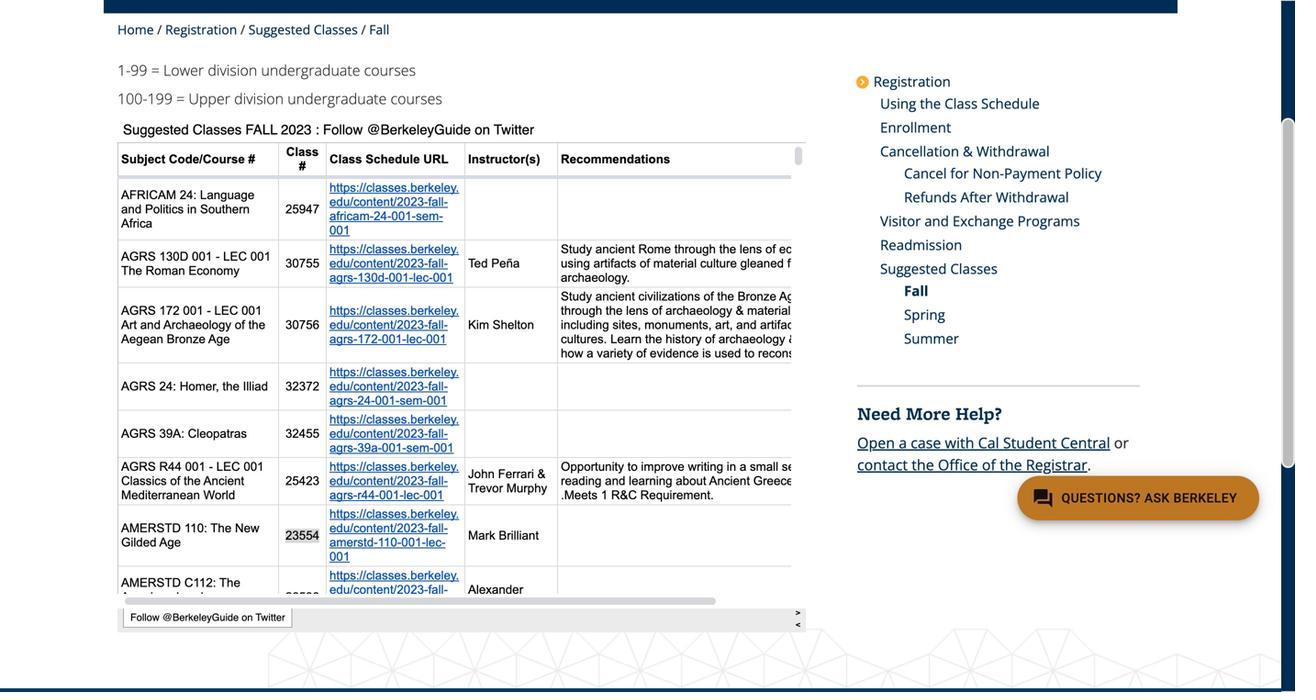 Task type: locate. For each thing, give the bounding box(es) containing it.
programs
[[1018, 211, 1080, 230]]

student
[[1003, 433, 1057, 452]]

withdrawal down "payment"
[[996, 188, 1069, 206]]

suggested classes link up 1-99 = lower division undergraduate courses 100-199 = upper division undergraduate courses in the left top of the page
[[249, 21, 358, 38]]

cancellation
[[880, 142, 959, 161]]

contact
[[857, 455, 908, 474]]

fall inside "registration using the class schedule enrollment cancellation & withdrawal cancel for non-payment policy refunds after withdrawal visitor and exchange programs readmission suggested classes fall spring summer"
[[904, 281, 928, 300]]

1 vertical spatial fall
[[904, 281, 928, 300]]

case
[[911, 433, 941, 452]]

suggested classes link
[[249, 21, 358, 38], [880, 259, 998, 278]]

open a case with cal student central link
[[857, 433, 1110, 452]]

1-99 = lower division undergraduate courses 100-199 = upper division undergraduate courses
[[117, 60, 442, 108]]

the down case in the right bottom of the page
[[912, 455, 934, 474]]

division
[[208, 60, 257, 80], [234, 88, 284, 108]]

registration link up the lower
[[165, 21, 237, 38]]

withdrawal
[[976, 142, 1050, 161], [996, 188, 1069, 206]]

courses
[[364, 60, 416, 80], [391, 88, 442, 108]]

questions?
[[1062, 491, 1141, 506]]

withdrawal up cancel for non-payment policy link
[[976, 142, 1050, 161]]

1 vertical spatial classes
[[950, 259, 998, 278]]

a
[[899, 433, 907, 452]]

= right 199
[[176, 88, 185, 108]]

1 horizontal spatial registration
[[874, 72, 951, 91]]

enrollment link
[[880, 118, 951, 137]]

0 vertical spatial registration link
[[165, 21, 237, 38]]

1 vertical spatial =
[[176, 88, 185, 108]]

100-
[[117, 88, 147, 108]]

1 vertical spatial suggested classes link
[[880, 259, 998, 278]]

using
[[880, 94, 916, 113]]

1 vertical spatial courses
[[391, 88, 442, 108]]

0 vertical spatial registration
[[165, 21, 237, 38]]

1 vertical spatial suggested
[[880, 259, 947, 278]]

0 horizontal spatial suggested
[[249, 21, 310, 38]]

2 / from the left
[[240, 21, 245, 38]]

registration using the class schedule enrollment cancellation & withdrawal cancel for non-payment policy refunds after withdrawal visitor and exchange programs readmission suggested classes fall spring summer
[[874, 72, 1102, 348]]

1 horizontal spatial fall
[[904, 281, 928, 300]]

visitor
[[880, 211, 921, 230]]

division up the upper
[[208, 60, 257, 80]]

registration
[[165, 21, 237, 38], [874, 72, 951, 91]]

= right 99
[[151, 60, 160, 80]]

3 / from the left
[[361, 21, 366, 38]]

using the class schedule link
[[880, 94, 1040, 113]]

division right the upper
[[234, 88, 284, 108]]

1 horizontal spatial /
[[240, 21, 245, 38]]

policy
[[1065, 164, 1102, 183]]

suggested up 'fall' link
[[880, 259, 947, 278]]

more
[[906, 401, 950, 426]]

summer link
[[904, 329, 959, 348]]

0 vertical spatial courses
[[364, 60, 416, 80]]

1 horizontal spatial registration link
[[874, 72, 951, 91]]

home link
[[117, 21, 154, 38]]

refunds after withdrawal link
[[904, 188, 1069, 206]]

undergraduate
[[261, 60, 360, 80], [288, 88, 387, 108]]

2 horizontal spatial /
[[361, 21, 366, 38]]

the
[[920, 94, 941, 113], [912, 455, 934, 474], [1000, 455, 1022, 474]]

fall
[[369, 21, 389, 38], [904, 281, 928, 300]]

suggested
[[249, 21, 310, 38], [880, 259, 947, 278]]

the up enrollment
[[920, 94, 941, 113]]

fall link
[[904, 281, 928, 300]]

registration up the lower
[[165, 21, 237, 38]]

&
[[963, 142, 973, 161]]

class
[[945, 94, 978, 113]]

home / registration / suggested classes / fall
[[117, 21, 389, 38]]

open
[[857, 433, 895, 452]]

classes inside "registration using the class schedule enrollment cancellation & withdrawal cancel for non-payment policy refunds after withdrawal visitor and exchange programs readmission suggested classes fall spring summer"
[[950, 259, 998, 278]]

0 horizontal spatial classes
[[314, 21, 358, 38]]

1 vertical spatial registration link
[[874, 72, 951, 91]]

readmission link
[[880, 235, 962, 254]]

registration link up using in the right top of the page
[[874, 72, 951, 91]]

1 horizontal spatial =
[[176, 88, 185, 108]]

1 vertical spatial undergraduate
[[288, 88, 387, 108]]

0 vertical spatial classes
[[314, 21, 358, 38]]

0 vertical spatial suggested classes link
[[249, 21, 358, 38]]

lower
[[163, 60, 204, 80]]

1 vertical spatial division
[[234, 88, 284, 108]]

classes up 1-99 = lower division undergraduate courses 100-199 = upper division undergraduate courses in the left top of the page
[[314, 21, 358, 38]]

0 vertical spatial suggested
[[249, 21, 310, 38]]

contact the office of the registrar link
[[857, 455, 1087, 474]]

1 vertical spatial registration
[[874, 72, 951, 91]]

1 horizontal spatial classes
[[950, 259, 998, 278]]

classes down visitor and exchange programs link
[[950, 259, 998, 278]]

0 vertical spatial fall
[[369, 21, 389, 38]]

/
[[157, 21, 162, 38], [240, 21, 245, 38], [361, 21, 366, 38]]

1 horizontal spatial suggested
[[880, 259, 947, 278]]

0 horizontal spatial /
[[157, 21, 162, 38]]

ask
[[1144, 491, 1170, 506]]

0 vertical spatial =
[[151, 60, 160, 80]]

classes
[[314, 21, 358, 38], [950, 259, 998, 278]]

for
[[950, 164, 969, 183]]

need
[[857, 401, 901, 426]]

cancel for non-payment policy link
[[904, 164, 1102, 183]]

0 vertical spatial undergraduate
[[261, 60, 360, 80]]

questions? ask berkeley button
[[1017, 476, 1259, 520]]

registration link
[[165, 21, 237, 38], [874, 72, 951, 91]]

payment
[[1004, 164, 1061, 183]]

=
[[151, 60, 160, 80], [176, 88, 185, 108]]

99
[[131, 60, 147, 80]]

registration up using in the right top of the page
[[874, 72, 951, 91]]

schedule
[[981, 94, 1040, 113]]

with cal
[[945, 433, 999, 452]]

1 horizontal spatial suggested classes link
[[880, 259, 998, 278]]

suggested classes link down readmission
[[880, 259, 998, 278]]

suggested up 1-99 = lower division undergraduate courses 100-199 = upper division undergraduate courses in the left top of the page
[[249, 21, 310, 38]]



Task type: vqa. For each thing, say whether or not it's contained in the screenshot.
Suggested Classes link to the left
yes



Task type: describe. For each thing, give the bounding box(es) containing it.
1 / from the left
[[157, 21, 162, 38]]

questions? ask berkeley heading
[[1062, 487, 1237, 509]]

suggested inside "registration using the class schedule enrollment cancellation & withdrawal cancel for non-payment policy refunds after withdrawal visitor and exchange programs readmission suggested classes fall spring summer"
[[880, 259, 947, 278]]

registrar
[[1026, 455, 1087, 474]]

visitor and exchange programs link
[[880, 211, 1080, 230]]

refunds
[[904, 188, 957, 206]]

0 horizontal spatial registration
[[165, 21, 237, 38]]

0 horizontal spatial fall
[[369, 21, 389, 38]]

registration inside "registration using the class schedule enrollment cancellation & withdrawal cancel for non-payment policy refunds after withdrawal visitor and exchange programs readmission suggested classes fall spring summer"
[[874, 72, 951, 91]]

enrollment
[[880, 118, 951, 137]]

1-
[[117, 60, 131, 80]]

home
[[117, 21, 154, 38]]

spring
[[904, 305, 945, 324]]

the right of
[[1000, 455, 1022, 474]]

need more help? open a case with cal student central or contact the office of the registrar .
[[857, 401, 1129, 474]]

non-
[[973, 164, 1004, 183]]

central
[[1061, 433, 1110, 452]]

0 vertical spatial division
[[208, 60, 257, 80]]

or
[[1114, 433, 1129, 452]]

summer
[[904, 329, 959, 348]]

0 horizontal spatial registration link
[[165, 21, 237, 38]]

cancellation & withdrawal link
[[880, 142, 1050, 161]]

and
[[924, 211, 949, 230]]

spring link
[[904, 305, 945, 324]]

need more help? section
[[843, 72, 1155, 476]]

the inside "registration using the class schedule enrollment cancellation & withdrawal cancel for non-payment policy refunds after withdrawal visitor and exchange programs readmission suggested classes fall spring summer"
[[920, 94, 941, 113]]

readmission
[[880, 235, 962, 254]]

office
[[938, 455, 978, 474]]

help?
[[955, 401, 1002, 426]]

cancel
[[904, 164, 947, 183]]

0 vertical spatial withdrawal
[[976, 142, 1050, 161]]

0 horizontal spatial suggested classes link
[[249, 21, 358, 38]]

0 horizontal spatial =
[[151, 60, 160, 80]]

199
[[147, 88, 173, 108]]

.
[[1087, 455, 1091, 474]]

upper
[[189, 88, 230, 108]]

exchange
[[953, 211, 1014, 230]]

1 vertical spatial withdrawal
[[996, 188, 1069, 206]]

after
[[961, 188, 992, 206]]

questions? ask berkeley
[[1062, 491, 1237, 506]]

berkeley
[[1174, 491, 1237, 506]]

of
[[982, 455, 996, 474]]



